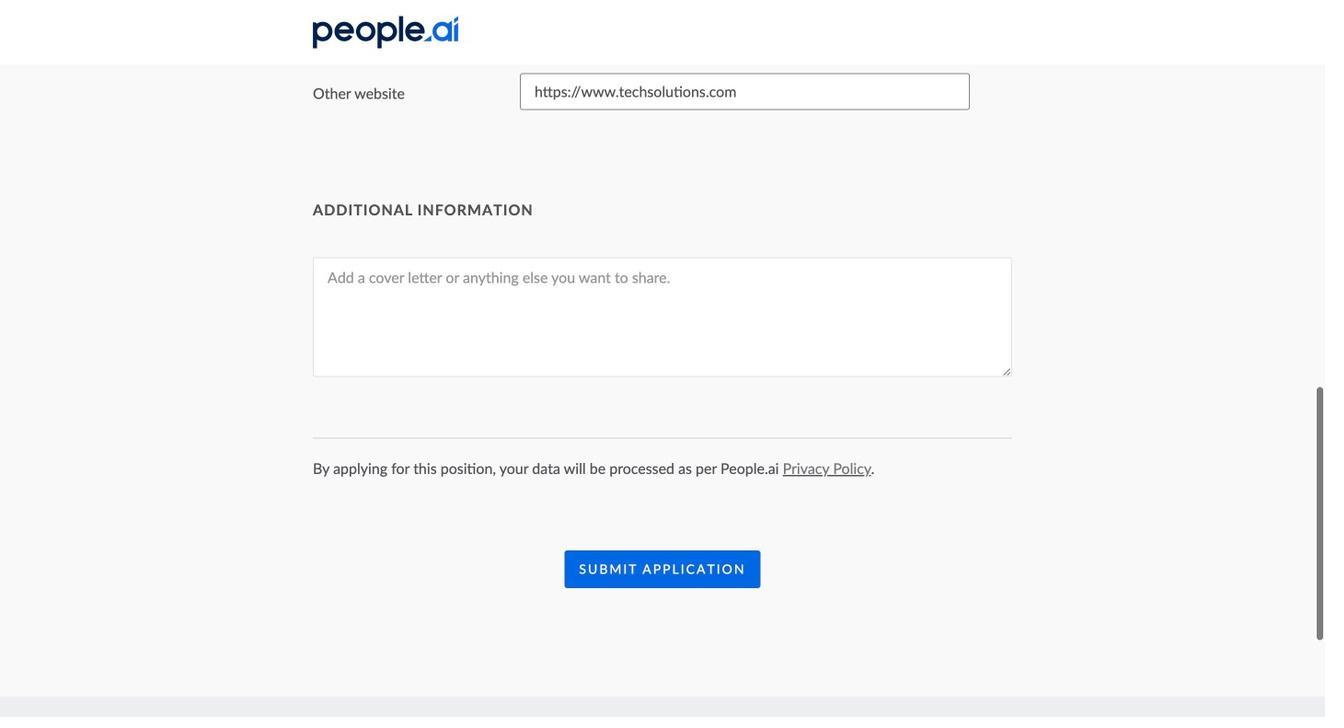 Task type: locate. For each thing, give the bounding box(es) containing it.
None text field
[[520, 4, 971, 41]]

None text field
[[520, 73, 971, 110]]



Task type: describe. For each thing, give the bounding box(es) containing it.
people.ai logo image
[[313, 16, 459, 48]]

Add a cover letter or anything else you want to share. text field
[[313, 257, 1013, 377]]



Task type: vqa. For each thing, say whether or not it's contained in the screenshot.
People.Ai Logo
yes



